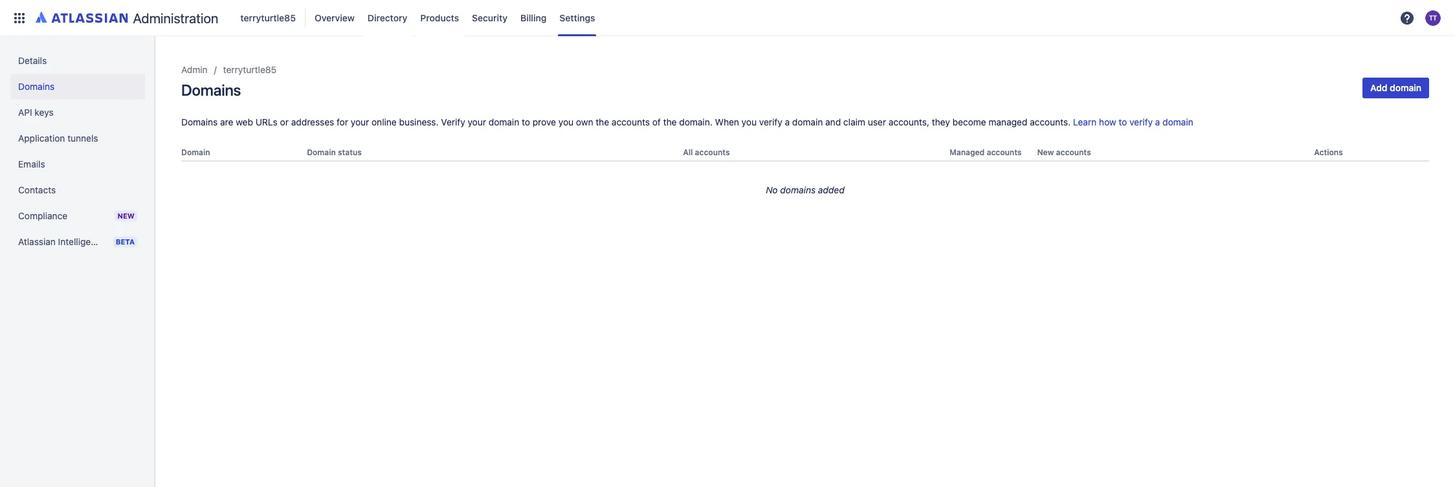 Task type: locate. For each thing, give the bounding box(es) containing it.
1 your from the left
[[351, 117, 369, 128]]

terryturtle85 for the bottommost terryturtle85 link
[[223, 64, 276, 75]]

verify right when
[[759, 117, 782, 128]]

1 vertical spatial terryturtle85
[[223, 64, 276, 75]]

a left and
[[785, 117, 790, 128]]

the
[[596, 117, 609, 128], [663, 117, 677, 128]]

appswitcher icon image
[[12, 10, 27, 26]]

administration banner
[[0, 0, 1455, 36]]

2 domain from the left
[[307, 148, 336, 157]]

0 vertical spatial new
[[1037, 148, 1054, 157]]

managed
[[989, 117, 1027, 128]]

the right of
[[663, 117, 677, 128]]

all accounts
[[683, 148, 730, 157]]

0 horizontal spatial domain
[[181, 148, 210, 157]]

terryturtle85 link
[[237, 7, 300, 28], [223, 62, 276, 78]]

new for new accounts
[[1037, 148, 1054, 157]]

1 horizontal spatial you
[[742, 117, 757, 128]]

of
[[652, 117, 661, 128]]

1 to from the left
[[522, 117, 530, 128]]

0 vertical spatial terryturtle85
[[240, 12, 296, 23]]

the right own
[[596, 117, 609, 128]]

your right for
[[351, 117, 369, 128]]

to right how
[[1119, 117, 1127, 128]]

products link
[[416, 7, 463, 28]]

1 vertical spatial new
[[117, 212, 135, 220]]

your right verify at the top of page
[[468, 117, 486, 128]]

when
[[715, 117, 739, 128]]

to left prove
[[522, 117, 530, 128]]

addresses
[[291, 117, 334, 128]]

compliance
[[18, 210, 67, 221]]

become
[[953, 117, 986, 128]]

accounts down learn
[[1056, 148, 1091, 157]]

a right how
[[1155, 117, 1160, 128]]

application
[[18, 133, 65, 144]]

emails
[[18, 159, 45, 170]]

verify
[[759, 117, 782, 128], [1130, 117, 1153, 128]]

domain
[[181, 148, 210, 157], [307, 148, 336, 157]]

you right when
[[742, 117, 757, 128]]

atlassian intelligence
[[18, 236, 106, 247]]

0 horizontal spatial to
[[522, 117, 530, 128]]

new down the accounts.
[[1037, 148, 1054, 157]]

0 horizontal spatial new
[[117, 212, 135, 220]]

security link
[[468, 7, 511, 28]]

online
[[372, 117, 397, 128]]

1 domain from the left
[[181, 148, 210, 157]]

0 horizontal spatial a
[[785, 117, 790, 128]]

domain
[[1390, 82, 1421, 93], [489, 117, 519, 128], [792, 117, 823, 128], [1163, 117, 1193, 128]]

all
[[683, 148, 693, 157]]

new
[[1037, 148, 1054, 157], [117, 212, 135, 220]]

no domains added
[[766, 185, 845, 196]]

added
[[818, 185, 845, 196]]

domains link
[[10, 74, 145, 100]]

terryturtle85 inside global navigation element
[[240, 12, 296, 23]]

atlassian image
[[36, 9, 128, 25], [36, 9, 128, 25]]

admin link
[[181, 62, 208, 78]]

accounts
[[612, 117, 650, 128], [695, 148, 730, 157], [987, 148, 1022, 157], [1056, 148, 1091, 157]]

1 horizontal spatial to
[[1119, 117, 1127, 128]]

account image
[[1425, 10, 1441, 26]]

add domain
[[1370, 82, 1421, 93]]

new up beta
[[117, 212, 135, 220]]

api keys
[[18, 107, 54, 118]]

domains
[[18, 81, 55, 92], [181, 81, 241, 99], [181, 117, 218, 128]]

1 horizontal spatial domain
[[307, 148, 336, 157]]

accounts down managed
[[987, 148, 1022, 157]]

you left own
[[558, 117, 574, 128]]

0 horizontal spatial verify
[[759, 117, 782, 128]]

user
[[868, 117, 886, 128]]

a
[[785, 117, 790, 128], [1155, 117, 1160, 128]]

domain status
[[307, 148, 362, 157]]

api keys link
[[10, 100, 145, 126]]

overview link
[[311, 7, 358, 28]]

claim
[[843, 117, 865, 128]]

intelligence
[[58, 236, 106, 247]]

contacts
[[18, 184, 56, 195]]

administration
[[133, 10, 218, 26]]

verify right how
[[1130, 117, 1153, 128]]

0 vertical spatial terryturtle85 link
[[237, 7, 300, 28]]

0 horizontal spatial the
[[596, 117, 609, 128]]

0 horizontal spatial your
[[351, 117, 369, 128]]

accounts right 'all'
[[695, 148, 730, 157]]

1 a from the left
[[785, 117, 790, 128]]

1 horizontal spatial your
[[468, 117, 486, 128]]

actions
[[1314, 148, 1343, 157]]

terryturtle85
[[240, 12, 296, 23], [223, 64, 276, 75]]

0 horizontal spatial you
[[558, 117, 574, 128]]

2 verify from the left
[[1130, 117, 1153, 128]]

new for new
[[117, 212, 135, 220]]

1 horizontal spatial new
[[1037, 148, 1054, 157]]

1 horizontal spatial a
[[1155, 117, 1160, 128]]

api
[[18, 107, 32, 118]]

application tunnels link
[[10, 126, 145, 151]]

1 vertical spatial terryturtle85 link
[[223, 62, 276, 78]]

prove
[[533, 117, 556, 128]]

domains are web urls or addresses for your online business. verify your domain to prove you own the accounts of the domain. when you verify a domain and claim user accounts, they become managed accounts. learn how to verify a domain
[[181, 117, 1193, 128]]

learn
[[1073, 117, 1097, 128]]

1 horizontal spatial the
[[663, 117, 677, 128]]

1 horizontal spatial verify
[[1130, 117, 1153, 128]]

domains
[[780, 185, 816, 196]]

domains down admin link
[[181, 81, 241, 99]]

your
[[351, 117, 369, 128], [468, 117, 486, 128]]

to
[[522, 117, 530, 128], [1119, 117, 1127, 128]]

you
[[558, 117, 574, 128], [742, 117, 757, 128]]

domain.
[[679, 117, 713, 128]]



Task type: vqa. For each thing, say whether or not it's contained in the screenshot.
'Search' 'field' on the right top of the page
no



Task type: describe. For each thing, give the bounding box(es) containing it.
toggle navigation image
[[142, 52, 171, 78]]

are
[[220, 117, 233, 128]]

accounts for all accounts
[[695, 148, 730, 157]]

2 to from the left
[[1119, 117, 1127, 128]]

no
[[766, 185, 778, 196]]

contacts link
[[10, 177, 145, 203]]

web
[[236, 117, 253, 128]]

overview
[[315, 12, 355, 23]]

products
[[420, 12, 459, 23]]

2 the from the left
[[663, 117, 677, 128]]

2 your from the left
[[468, 117, 486, 128]]

emails link
[[10, 151, 145, 177]]

verify
[[441, 117, 465, 128]]

security
[[472, 12, 508, 23]]

or
[[280, 117, 289, 128]]

global navigation element
[[8, 0, 1396, 36]]

details
[[18, 55, 47, 66]]

details link
[[10, 48, 145, 74]]

learn how to verify a domain link
[[1073, 117, 1193, 128]]

1 the from the left
[[596, 117, 609, 128]]

admin
[[181, 64, 208, 75]]

settings link
[[556, 7, 599, 28]]

accounts,
[[889, 117, 929, 128]]

keys
[[35, 107, 54, 118]]

business.
[[399, 117, 439, 128]]

billing
[[520, 12, 547, 23]]

settings
[[559, 12, 595, 23]]

urls
[[255, 117, 278, 128]]

accounts.
[[1030, 117, 1071, 128]]

accounts left of
[[612, 117, 650, 128]]

beta
[[116, 238, 135, 246]]

status
[[338, 148, 362, 157]]

accounts for managed accounts
[[987, 148, 1022, 157]]

tunnels
[[67, 133, 98, 144]]

managed
[[950, 148, 985, 157]]

and
[[825, 117, 841, 128]]

own
[[576, 117, 593, 128]]

domains up api keys
[[18, 81, 55, 92]]

new accounts
[[1037, 148, 1091, 157]]

add domain button
[[1363, 78, 1429, 98]]

managed accounts
[[950, 148, 1022, 157]]

they
[[932, 117, 950, 128]]

add
[[1370, 82, 1387, 93]]

1 verify from the left
[[759, 117, 782, 128]]

atlassian
[[18, 236, 56, 247]]

for
[[337, 117, 348, 128]]

2 you from the left
[[742, 117, 757, 128]]

administration link
[[31, 7, 224, 28]]

domain inside 'button'
[[1390, 82, 1421, 93]]

domains left the are
[[181, 117, 218, 128]]

help icon image
[[1399, 10, 1415, 26]]

1 you from the left
[[558, 117, 574, 128]]

billing link
[[517, 7, 550, 28]]

domain for domain status
[[307, 148, 336, 157]]

how
[[1099, 117, 1116, 128]]

2 a from the left
[[1155, 117, 1160, 128]]

directory link
[[364, 7, 411, 28]]

application tunnels
[[18, 133, 98, 144]]

terryturtle85 for the top terryturtle85 link
[[240, 12, 296, 23]]

domain for domain
[[181, 148, 210, 157]]

accounts for new accounts
[[1056, 148, 1091, 157]]

directory
[[368, 12, 407, 23]]



